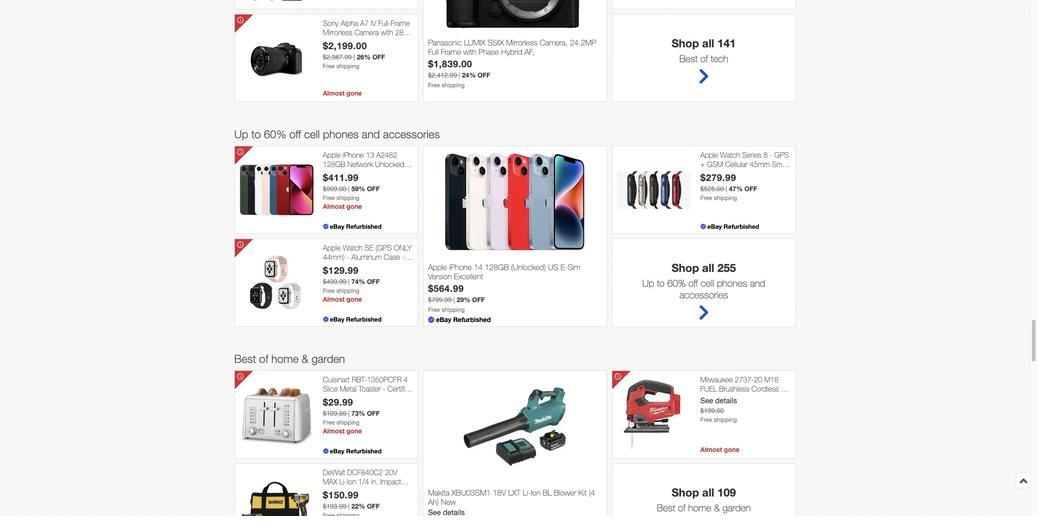 Task type: describe. For each thing, give the bounding box(es) containing it.
iphone for 13
[[343, 151, 364, 160]]

4
[[404, 376, 408, 384]]

details
[[716, 397, 738, 405]]

kit inside makita xbu03sm1 18v lxt li-ion bl blower kit (4 ah) new
[[579, 489, 587, 498]]

gps
[[775, 151, 789, 160]]

$1,839.00
[[428, 58, 473, 69]]

$199.00
[[701, 407, 724, 415]]

0 horizontal spatial accessories
[[383, 128, 440, 141]]

gsm
[[707, 160, 724, 168]]

$150.99 $193.99 | 22% off
[[323, 490, 380, 510]]

8
[[764, 151, 768, 160]]

apple for $411.99
[[323, 151, 341, 160]]

$193.99
[[323, 503, 347, 510]]

lxt
[[509, 489, 521, 498]]

shop for shop all 255
[[672, 262, 700, 275]]

unlocked
[[375, 160, 405, 168]]

apple inside the apple iphone 14 128gb (unlocked)  us e-sim version excellent $564.99 $799.99 | 29% off free shipping
[[428, 263, 447, 272]]

condition
[[343, 169, 372, 177]]

excellent inside apple watch series 8 -  gps + gsm cellular 45mm smart watch - excellent
[[727, 169, 755, 177]]

0 vertical spatial 60%
[[264, 128, 286, 141]]

in.
[[371, 478, 378, 486]]

0 vertical spatial &
[[302, 353, 309, 366]]

all for 141
[[703, 37, 715, 50]]

alpha
[[341, 19, 358, 28]]

$999.00
[[323, 185, 347, 193]]

(unlocked)
[[511, 263, 546, 272]]

milwaukee 2737-20 m18 fuel brushless cordless d- handle jig saw, bare tool
[[701, 376, 789, 402]]

bl
[[543, 489, 552, 498]]

28-
[[395, 28, 406, 37]]

cell inside "shop all 255 up to 60% off cell phones and accessories"
[[701, 278, 715, 289]]

slice
[[323, 385, 338, 393]]

ebay for $411.99
[[330, 223, 345, 231]]

to inside "shop all 255 up to 60% off cell phones and accessories"
[[657, 278, 665, 289]]

sim
[[568, 263, 581, 272]]

$2,412.99
[[428, 72, 457, 79]]

dewalt dcf840c2 20v max li-ion 1/4 in. impact driver kit w/2 batts(1.5 ah) new
[[323, 469, 406, 504]]

almost gone for see
[[701, 446, 740, 454]]

see
[[701, 397, 714, 405]]

$109.99
[[323, 410, 347, 418]]

22%
[[352, 503, 365, 510]]

0 horizontal spatial home
[[272, 353, 299, 366]]

24.2mp
[[570, 38, 597, 47]]

max
[[323, 478, 338, 486]]

| inside panasonic lumix s5iix mirrorless camera, 24.2mp full frame with phase hybrid af, $1,839.00 $2,412.99 | 24% off free shipping
[[459, 72, 461, 79]]

us
[[548, 263, 559, 272]]

gone down see details $199.00 free shipping
[[724, 446, 740, 454]]

- inside cuisinart rbt-1350pcfr 4 slice metal toaster - certified refurbished
[[383, 385, 386, 393]]

shipping inside $29.99 $109.99 | 73% off free shipping almost gone
[[337, 419, 360, 426]]

best of home & garden
[[234, 353, 345, 366]]

best for 109
[[657, 503, 676, 514]]

shipping inside panasonic lumix s5iix mirrorless camera, 24.2mp full frame with phase hybrid af, $1,839.00 $2,412.99 | 24% off free shipping
[[442, 82, 465, 89]]

& inside shop all 109 best of home & garden
[[715, 503, 720, 514]]

best for 141
[[680, 53, 698, 64]]

see details $199.00 free shipping
[[701, 397, 738, 424]]

shipping inside the apple iphone 14 128gb (unlocked)  us e-sim version excellent $564.99 $799.99 | 29% off free shipping
[[442, 307, 465, 314]]

garden inside shop all 109 best of home & garden
[[723, 503, 751, 514]]

cuisinart
[[323, 376, 350, 384]]

1 vertical spatial watch
[[701, 169, 721, 177]]

26%
[[357, 53, 371, 61]]

makita xbu03sm1 18v lxt li-ion bl blower kit (4 ah) new link
[[428, 489, 602, 509]]

ebay refurbished for $29.99
[[330, 448, 382, 455]]

ah) inside dewalt dcf840c2 20v max li-ion 1/4 in. impact driver kit w/2 batts(1.5 ah) new
[[396, 487, 406, 495]]

saw,
[[736, 394, 751, 402]]

44mm)
[[323, 253, 345, 261]]

255
[[718, 262, 737, 275]]

sony
[[323, 19, 339, 28]]

0 horizontal spatial best
[[234, 353, 256, 366]]

driver
[[323, 487, 341, 495]]

| for $29.99
[[348, 410, 350, 418]]

cellular
[[726, 160, 748, 168]]

| for $411.99
[[348, 185, 350, 193]]

almost down $2,987.99
[[323, 89, 345, 97]]

60% inside "shop all 255 up to 60% off cell phones and accessories"
[[668, 278, 686, 289]]

af,
[[525, 47, 535, 57]]

milwaukee
[[701, 376, 733, 384]]

off inside $150.99 $193.99 | 22% off
[[367, 503, 380, 510]]

almost for $29.99
[[323, 427, 345, 435]]

se
[[365, 244, 374, 252]]

refurbished up se
[[346, 223, 382, 231]]

ebay refurbished down 29%
[[436, 316, 491, 324]]

shipping inside $279.99 $525.00 | 47% off free shipping
[[714, 195, 737, 202]]

| for $150.99
[[348, 503, 350, 510]]

off inside $29.99 $109.99 | 73% off free shipping almost gone
[[367, 410, 380, 418]]

good inside apple watch se (gps only 44mm) - aluminum case - very good
[[338, 262, 356, 270]]

off inside $279.99 $525.00 | 47% off free shipping
[[745, 185, 758, 193]]

e-
[[561, 263, 568, 272]]

45mm
[[750, 160, 770, 168]]

all for 255
[[703, 262, 715, 275]]

gone for $411.99
[[347, 202, 362, 210]]

s5iix
[[488, 38, 504, 47]]

- right 8
[[770, 151, 773, 160]]

off inside "shop all 255 up to 60% off cell phones and accessories"
[[689, 278, 698, 289]]

| for $279.99
[[726, 185, 728, 193]]

full-
[[378, 19, 391, 28]]

shop inside shop all 109 best of home & garden
[[672, 487, 700, 500]]

ebay down the $799.99
[[436, 316, 452, 324]]

watch for $129.99
[[343, 244, 363, 252]]

smart
[[772, 160, 791, 168]]

shop all 141 best of tech
[[672, 37, 737, 64]]

series
[[743, 151, 762, 160]]

makita xbu03sm1 18v lxt li-ion bl blower kit (4 ah) new
[[428, 489, 596, 507]]

refurbished down 29%
[[454, 316, 491, 324]]

gone down 26%
[[347, 89, 362, 97]]

$150.99
[[323, 490, 359, 501]]

w/2
[[352, 487, 364, 495]]

panasonic lumix s5iix mirrorless camera, 24.2mp full frame with phase hybrid af, link
[[428, 38, 602, 58]]

0 vertical spatial and
[[362, 128, 380, 141]]

almost for $411.99
[[323, 202, 345, 210]]

free inside $279.99 $525.00 | 47% off free shipping
[[701, 195, 713, 202]]

ah) inside makita xbu03sm1 18v lxt li-ion bl blower kit (4 ah) new
[[428, 498, 439, 507]]

and inside "shop all 255 up to 60% off cell phones and accessories"
[[751, 278, 766, 289]]

| inside the apple iphone 14 128gb (unlocked)  us e-sim version excellent $564.99 $799.99 | 29% off free shipping
[[454, 296, 455, 304]]

xbu03sm1
[[452, 489, 491, 498]]

full
[[428, 47, 439, 57]]

ebay refurbished for $411.99
[[330, 223, 382, 231]]

with for camera
[[381, 28, 393, 37]]

cordless
[[752, 385, 780, 393]]

rbt-
[[352, 376, 367, 384]]

0 vertical spatial phones
[[323, 128, 359, 141]]

apple iphone 13 a2482 128gb network unlocked good condition
[[323, 151, 405, 177]]

of for 109
[[678, 503, 686, 514]]

see details link
[[701, 397, 738, 405]]

$2,199.00 $2,987.99 | 26% off free shipping
[[323, 40, 385, 70]]

109
[[718, 487, 737, 500]]

sony alpha a7 iv full-frame mirrorless camera with 28- 70mm lens link
[[323, 19, 414, 45]]

lumix
[[465, 38, 486, 47]]

ebay for $129.99
[[330, 316, 345, 324]]

phase
[[479, 47, 499, 57]]

$279.99
[[701, 172, 737, 183]]

0 vertical spatial cell
[[304, 128, 320, 141]]

$564.99
[[428, 283, 464, 294]]

dcf840c2
[[347, 469, 383, 477]]

excellent inside the apple iphone 14 128gb (unlocked)  us e-sim version excellent $564.99 $799.99 | 29% off free shipping
[[454, 272, 483, 282]]

hybrid
[[502, 47, 523, 57]]

new inside makita xbu03sm1 18v lxt li-ion bl blower kit (4 ah) new
[[441, 498, 456, 507]]

frame inside panasonic lumix s5iix mirrorless camera, 24.2mp full frame with phase hybrid af, $1,839.00 $2,412.99 | 24% off free shipping
[[441, 47, 461, 57]]

2737-
[[735, 376, 755, 384]]

0 vertical spatial garden
[[312, 353, 345, 366]]

$2,199.00
[[323, 40, 367, 51]]

shipping inside see details $199.00 free shipping
[[714, 417, 737, 424]]

| for $2,199.00
[[354, 53, 355, 61]]



Task type: vqa. For each thing, say whether or not it's contained in the screenshot.
bottom Li-
yes



Task type: locate. For each thing, give the bounding box(es) containing it.
1 vertical spatial good
[[338, 262, 356, 270]]

impact
[[381, 478, 401, 486]]

with inside panasonic lumix s5iix mirrorless camera, 24.2mp full frame with phase hybrid af, $1,839.00 $2,412.99 | 24% off free shipping
[[464, 47, 477, 57]]

all inside "shop all 255 up to 60% off cell phones and accessories"
[[703, 262, 715, 275]]

case
[[384, 253, 400, 261]]

shop left 109
[[672, 487, 700, 500]]

141
[[718, 37, 737, 50]]

camera,
[[540, 38, 568, 47]]

free down $2,412.99
[[428, 82, 440, 89]]

1 vertical spatial frame
[[441, 47, 461, 57]]

of inside shop all 109 best of home & garden
[[678, 503, 686, 514]]

1 horizontal spatial &
[[715, 503, 720, 514]]

dewalt dcf840c2 20v max li-ion 1/4 in. impact driver kit w/2 batts(1.5 ah) new link
[[323, 469, 414, 504]]

2 vertical spatial shop
[[672, 487, 700, 500]]

apple for $129.99
[[323, 244, 341, 252]]

iphone inside the 'apple iphone 13 a2482 128gb network unlocked good condition'
[[343, 151, 364, 160]]

good inside the 'apple iphone 13 a2482 128gb network unlocked good condition'
[[323, 169, 341, 177]]

1 vertical spatial with
[[464, 47, 477, 57]]

panasonic lumix s5iix mirrorless camera, 24.2mp full frame with phase hybrid af, $1,839.00 $2,412.99 | 24% off free shipping
[[428, 38, 597, 89]]

0 horizontal spatial phones
[[323, 128, 359, 141]]

phones inside "shop all 255 up to 60% off cell phones and accessories"
[[717, 278, 748, 289]]

| left 47%
[[726, 185, 728, 193]]

garden down 109
[[723, 503, 751, 514]]

free inside the $411.99 $999.00 | 59% off free shipping almost gone
[[323, 195, 335, 202]]

1 horizontal spatial frame
[[441, 47, 461, 57]]

ebay refurbished down $129.99 $499.99 | 74% off free shipping almost gone
[[330, 316, 382, 324]]

0 vertical spatial with
[[381, 28, 393, 37]]

1 horizontal spatial phones
[[717, 278, 748, 289]]

| inside $279.99 $525.00 | 47% off free shipping
[[726, 185, 728, 193]]

all left 141
[[703, 37, 715, 50]]

excellent down cellular
[[727, 169, 755, 177]]

1 horizontal spatial iphone
[[449, 263, 472, 272]]

1 all from the top
[[703, 37, 715, 50]]

good down 44mm) at left
[[338, 262, 356, 270]]

free inside panasonic lumix s5iix mirrorless camera, 24.2mp full frame with phase hybrid af, $1,839.00 $2,412.99 | 24% off free shipping
[[428, 82, 440, 89]]

apple watch se (gps only 44mm) - aluminum case - very good link
[[323, 244, 414, 270]]

0 vertical spatial shop
[[672, 37, 700, 50]]

| inside $129.99 $499.99 | 74% off free shipping almost gone
[[348, 278, 350, 286]]

mirrorless
[[323, 28, 353, 37], [506, 38, 538, 47]]

| inside $150.99 $193.99 | 22% off
[[348, 503, 350, 510]]

excellent
[[727, 169, 755, 177], [454, 272, 483, 282]]

kit left w/2
[[343, 487, 350, 495]]

mirrorless up af, on the right
[[506, 38, 538, 47]]

of for 141
[[701, 53, 709, 64]]

shipping inside $129.99 $499.99 | 74% off free shipping almost gone
[[337, 287, 360, 294]]

refurbished down $129.99 $499.99 | 74% off free shipping almost gone
[[346, 316, 382, 324]]

0 vertical spatial ah)
[[396, 487, 406, 495]]

almost for $129.99
[[323, 295, 345, 303]]

0 horizontal spatial up
[[234, 128, 248, 141]]

phones up the network
[[323, 128, 359, 141]]

1 vertical spatial excellent
[[454, 272, 483, 282]]

1 vertical spatial of
[[259, 353, 268, 366]]

ebay refurbished up se
[[330, 223, 382, 231]]

shop inside shop all 141 best of tech
[[672, 37, 700, 50]]

apple watch series 8 -  gps + gsm cellular 45mm smart watch - excellent link
[[701, 151, 791, 177]]

| left "22%"
[[348, 503, 350, 510]]

li- down dewalt
[[340, 478, 347, 486]]

ion inside makita xbu03sm1 18v lxt li-ion bl blower kit (4 ah) new
[[531, 489, 541, 498]]

watch for $279.99
[[721, 151, 741, 160]]

excellent down 14
[[454, 272, 483, 282]]

0 vertical spatial home
[[272, 353, 299, 366]]

with inside sony alpha a7 iv full-frame mirrorless camera with 28- 70mm lens
[[381, 28, 393, 37]]

off inside $129.99 $499.99 | 74% off free shipping almost gone
[[367, 278, 380, 286]]

new down makita
[[441, 498, 456, 507]]

- down gsm
[[723, 169, 725, 177]]

kit left (4
[[579, 489, 587, 498]]

3 shop from the top
[[672, 487, 700, 500]]

1 vertical spatial shop
[[672, 262, 700, 275]]

0 horizontal spatial excellent
[[454, 272, 483, 282]]

0 horizontal spatial &
[[302, 353, 309, 366]]

0 horizontal spatial iphone
[[343, 151, 364, 160]]

1 vertical spatial and
[[751, 278, 766, 289]]

ebay down the $525.00
[[708, 223, 722, 231]]

shop left 141
[[672, 37, 700, 50]]

2 vertical spatial of
[[678, 503, 686, 514]]

ion left "bl"
[[531, 489, 541, 498]]

free down $199.00
[[701, 417, 713, 424]]

1 horizontal spatial new
[[441, 498, 456, 507]]

1 vertical spatial iphone
[[449, 263, 472, 272]]

off inside the apple iphone 14 128gb (unlocked)  us e-sim version excellent $564.99 $799.99 | 29% off free shipping
[[472, 296, 485, 304]]

$525.00
[[701, 185, 724, 193]]

frame
[[391, 19, 410, 28], [441, 47, 461, 57]]

0 vertical spatial best
[[680, 53, 698, 64]]

free inside $29.99 $109.99 | 73% off free shipping almost gone
[[323, 419, 335, 426]]

accessories up a2482
[[383, 128, 440, 141]]

all left 109
[[703, 487, 715, 500]]

0 horizontal spatial frame
[[391, 19, 410, 28]]

1 vertical spatial best
[[234, 353, 256, 366]]

ion inside dewalt dcf840c2 20v max li-ion 1/4 in. impact driver kit w/2 batts(1.5 ah) new
[[347, 478, 356, 486]]

li- for max
[[340, 478, 347, 486]]

refurbished down 47%
[[724, 223, 760, 231]]

watch down gsm
[[701, 169, 721, 177]]

shipping inside $2,199.00 $2,987.99 | 26% off free shipping
[[337, 63, 360, 70]]

0 horizontal spatial 128gb
[[323, 160, 346, 168]]

1 horizontal spatial 60%
[[668, 278, 686, 289]]

watch left se
[[343, 244, 363, 252]]

1 horizontal spatial li-
[[523, 489, 531, 498]]

accessories
[[383, 128, 440, 141], [680, 290, 729, 301]]

gone
[[347, 89, 362, 97], [347, 202, 362, 210], [347, 295, 362, 303], [347, 427, 362, 435], [724, 446, 740, 454]]

0 horizontal spatial ion
[[347, 478, 356, 486]]

kit
[[343, 487, 350, 495], [579, 489, 587, 498]]

shipping down the 59%
[[337, 195, 360, 202]]

(4
[[589, 489, 596, 498]]

shipping down $2,987.99
[[337, 63, 360, 70]]

ion for 1/4
[[347, 478, 356, 486]]

d-
[[782, 385, 789, 393]]

almost down $499.99
[[323, 295, 345, 303]]

and
[[362, 128, 380, 141], [751, 278, 766, 289]]

gone for $29.99
[[347, 427, 362, 435]]

$499.99
[[323, 278, 347, 286]]

garden up cuisinart
[[312, 353, 345, 366]]

1 horizontal spatial mirrorless
[[506, 38, 538, 47]]

shop all 109 best of home & garden
[[657, 487, 751, 514]]

- down only
[[402, 253, 405, 261]]

1 vertical spatial mirrorless
[[506, 38, 538, 47]]

47%
[[729, 185, 743, 193]]

cuisinart rbt-1350pcfr 4 slice metal toaster - certified refurbished link
[[323, 376, 414, 402]]

cell
[[304, 128, 320, 141], [701, 278, 715, 289]]

off inside panasonic lumix s5iix mirrorless camera, 24.2mp full frame with phase hybrid af, $1,839.00 $2,412.99 | 24% off free shipping
[[478, 71, 491, 79]]

m18
[[765, 376, 779, 384]]

shipping down 29%
[[442, 307, 465, 314]]

with down full-
[[381, 28, 393, 37]]

gone inside the $411.99 $999.00 | 59% off free shipping almost gone
[[347, 202, 362, 210]]

$279.99 $525.00 | 47% off free shipping
[[701, 172, 758, 202]]

2 horizontal spatial best
[[680, 53, 698, 64]]

gone down 74%
[[347, 295, 362, 303]]

li- right lxt in the bottom of the page
[[523, 489, 531, 498]]

with for frame
[[464, 47, 477, 57]]

li- for lxt
[[523, 489, 531, 498]]

128gb inside the 'apple iphone 13 a2482 128gb network unlocked good condition'
[[323, 160, 346, 168]]

1 horizontal spatial with
[[464, 47, 477, 57]]

1 horizontal spatial ah)
[[428, 498, 439, 507]]

0 vertical spatial almost gone
[[323, 89, 362, 97]]

0 vertical spatial li-
[[340, 478, 347, 486]]

almost gone
[[323, 89, 362, 97], [701, 446, 740, 454]]

gone down the 59%
[[347, 202, 362, 210]]

| for $129.99
[[348, 278, 350, 286]]

apple iphone 14 128gb (unlocked)  us e-sim version excellent $564.99 $799.99 | 29% off free shipping
[[428, 263, 581, 314]]

1 vertical spatial 60%
[[668, 278, 686, 289]]

iphone for 14
[[449, 263, 472, 272]]

1 vertical spatial cell
[[701, 278, 715, 289]]

ah)
[[396, 487, 406, 495], [428, 498, 439, 507]]

| inside $29.99 $109.99 | 73% off free shipping almost gone
[[348, 410, 350, 418]]

free inside $2,199.00 $2,987.99 | 26% off free shipping
[[323, 63, 335, 70]]

ebay for $29.99
[[330, 448, 345, 455]]

free down the $799.99
[[428, 307, 440, 314]]

shipping
[[337, 63, 360, 70], [442, 82, 465, 89], [337, 195, 360, 202], [714, 195, 737, 202], [337, 287, 360, 294], [442, 307, 465, 314], [714, 417, 737, 424], [337, 419, 360, 426]]

gone inside $129.99 $499.99 | 74% off free shipping almost gone
[[347, 295, 362, 303]]

kit inside dewalt dcf840c2 20v max li-ion 1/4 in. impact driver kit w/2 batts(1.5 ah) new
[[343, 487, 350, 495]]

blower
[[554, 489, 577, 498]]

apple down up to 60% off cell phones and accessories
[[323, 151, 341, 160]]

2 horizontal spatial of
[[701, 53, 709, 64]]

0 horizontal spatial 60%
[[264, 128, 286, 141]]

1 vertical spatial accessories
[[680, 290, 729, 301]]

0 horizontal spatial kit
[[343, 487, 350, 495]]

almost down $199.00
[[701, 446, 723, 454]]

refurbished down metal
[[323, 394, 360, 402]]

1 horizontal spatial accessories
[[680, 290, 729, 301]]

with down 'lumix'
[[464, 47, 477, 57]]

ebay up dewalt
[[330, 448, 345, 455]]

up inside "shop all 255 up to 60% off cell phones and accessories"
[[643, 278, 655, 289]]

73%
[[352, 410, 365, 418]]

iphone up the network
[[343, 151, 364, 160]]

gone down 73%
[[347, 427, 362, 435]]

new down driver
[[323, 496, 337, 504]]

1 vertical spatial garden
[[723, 503, 751, 514]]

camera
[[355, 28, 379, 37]]

59%
[[352, 185, 365, 193]]

li- inside dewalt dcf840c2 20v max li-ion 1/4 in. impact driver kit w/2 batts(1.5 ah) new
[[340, 478, 347, 486]]

apple inside apple watch series 8 -  gps + gsm cellular 45mm smart watch - excellent
[[701, 151, 719, 160]]

0 vertical spatial excellent
[[727, 169, 755, 177]]

accessories down 255
[[680, 290, 729, 301]]

sony alpha a7 iv full-frame mirrorless camera with 28- 70mm lens
[[323, 19, 410, 45]]

apple iphone 13 a2482 128gb network unlocked good condition link
[[323, 151, 414, 177]]

shipping down 47%
[[714, 195, 737, 202]]

new inside dewalt dcf840c2 20v max li-ion 1/4 in. impact driver kit w/2 batts(1.5 ah) new
[[323, 496, 337, 504]]

iphone inside the apple iphone 14 128gb (unlocked)  us e-sim version excellent $564.99 $799.99 | 29% off free shipping
[[449, 263, 472, 272]]

0 vertical spatial iphone
[[343, 151, 364, 160]]

almost inside the $411.99 $999.00 | 59% off free shipping almost gone
[[323, 202, 345, 210]]

jig
[[725, 394, 734, 402]]

1350pcfr
[[367, 376, 402, 384]]

0 horizontal spatial mirrorless
[[323, 28, 353, 37]]

128gb up $411.99
[[323, 160, 346, 168]]

$29.99
[[323, 397, 353, 408]]

apple up version in the left of the page
[[428, 263, 447, 272]]

bare
[[753, 394, 767, 402]]

apple
[[323, 151, 341, 160], [701, 151, 719, 160], [323, 244, 341, 252], [428, 263, 447, 272]]

apple watch se (gps only 44mm) - aluminum case - very good
[[323, 244, 412, 270]]

tech
[[711, 53, 729, 64]]

1 vertical spatial home
[[689, 503, 712, 514]]

shop for shop all 141
[[672, 37, 700, 50]]

2 vertical spatial best
[[657, 503, 676, 514]]

almost inside $29.99 $109.99 | 73% off free shipping almost gone
[[323, 427, 345, 435]]

apple up 44mm) at left
[[323, 244, 341, 252]]

shop left 255
[[672, 262, 700, 275]]

| inside $2,199.00 $2,987.99 | 26% off free shipping
[[354, 53, 355, 61]]

0 vertical spatial watch
[[721, 151, 741, 160]]

| left "24%"
[[459, 72, 461, 79]]

0 horizontal spatial li-
[[340, 478, 347, 486]]

0 vertical spatial ion
[[347, 478, 356, 486]]

ebay refurbished for $129.99
[[330, 316, 382, 324]]

0 horizontal spatial almost gone
[[323, 89, 362, 97]]

up to 60% off cell phones and accessories
[[234, 128, 440, 141]]

0 horizontal spatial cell
[[304, 128, 320, 141]]

3 all from the top
[[703, 487, 715, 500]]

128gb inside the apple iphone 14 128gb (unlocked)  us e-sim version excellent $564.99 $799.99 | 29% off free shipping
[[485, 263, 509, 272]]

1 vertical spatial almost gone
[[701, 446, 740, 454]]

handle
[[701, 394, 723, 402]]

1 vertical spatial phones
[[717, 278, 748, 289]]

2 all from the top
[[703, 262, 715, 275]]

ah) down makita
[[428, 498, 439, 507]]

free down $499.99
[[323, 287, 335, 294]]

1 vertical spatial up
[[643, 278, 655, 289]]

free down $109.99 on the bottom left of the page
[[323, 419, 335, 426]]

shipping down $2,412.99
[[442, 82, 465, 89]]

phones down 255
[[717, 278, 748, 289]]

apple for $279.99
[[701, 151, 719, 160]]

makita
[[428, 489, 450, 498]]

$411.99 $999.00 | 59% off free shipping almost gone
[[323, 172, 380, 210]]

all
[[703, 37, 715, 50], [703, 262, 715, 275], [703, 487, 715, 500]]

ebay refurbished up dcf840c2
[[330, 448, 382, 455]]

0 horizontal spatial to
[[251, 128, 261, 141]]

1 vertical spatial ion
[[531, 489, 541, 498]]

1 horizontal spatial home
[[689, 503, 712, 514]]

| left the 59%
[[348, 185, 350, 193]]

1 vertical spatial &
[[715, 503, 720, 514]]

1 horizontal spatial up
[[643, 278, 655, 289]]

24%
[[462, 71, 476, 79]]

home inside shop all 109 best of home & garden
[[689, 503, 712, 514]]

| left 74%
[[348, 278, 350, 286]]

13
[[366, 151, 374, 160]]

| left 26%
[[354, 53, 355, 61]]

up
[[234, 128, 248, 141], [643, 278, 655, 289]]

panasonic
[[428, 38, 462, 47]]

shipping down $199.00
[[714, 417, 737, 424]]

best inside shop all 141 best of tech
[[680, 53, 698, 64]]

watch up cellular
[[721, 151, 741, 160]]

ion up w/2
[[347, 478, 356, 486]]

0 vertical spatial 128gb
[[323, 160, 346, 168]]

1 vertical spatial all
[[703, 262, 715, 275]]

refurbished up dcf840c2
[[346, 448, 382, 455]]

1 horizontal spatial best
[[657, 503, 676, 514]]

ebay refurbished down 47%
[[708, 223, 760, 231]]

a7
[[360, 19, 369, 28]]

mirrorless up 70mm
[[323, 28, 353, 37]]

off inside the $411.99 $999.00 | 59% off free shipping almost gone
[[367, 185, 380, 193]]

0 horizontal spatial ah)
[[396, 487, 406, 495]]

shipping inside the $411.99 $999.00 | 59% off free shipping almost gone
[[337, 195, 360, 202]]

60%
[[264, 128, 286, 141], [668, 278, 686, 289]]

ah) down impact
[[396, 487, 406, 495]]

0 vertical spatial of
[[701, 53, 709, 64]]

all inside shop all 109 best of home & garden
[[703, 487, 715, 500]]

mirrorless inside panasonic lumix s5iix mirrorless camera, 24.2mp full frame with phase hybrid af, $1,839.00 $2,412.99 | 24% off free shipping
[[506, 38, 538, 47]]

14
[[474, 263, 483, 272]]

$799.99
[[428, 296, 452, 304]]

ion for bl
[[531, 489, 541, 498]]

brushless
[[720, 385, 750, 393]]

batts(1.5
[[366, 487, 394, 495]]

free inside the apple iphone 14 128gb (unlocked)  us e-sim version excellent $564.99 $799.99 | 29% off free shipping
[[428, 307, 440, 314]]

refurbished inside cuisinart rbt-1350pcfr 4 slice metal toaster - certified refurbished
[[323, 394, 360, 402]]

| inside the $411.99 $999.00 | 59% off free shipping almost gone
[[348, 185, 350, 193]]

lens
[[345, 37, 360, 45]]

18v
[[493, 489, 506, 498]]

ebay down $499.99
[[330, 316, 345, 324]]

best inside shop all 109 best of home & garden
[[657, 503, 676, 514]]

0 vertical spatial mirrorless
[[323, 28, 353, 37]]

0 vertical spatial to
[[251, 128, 261, 141]]

mirrorless inside sony alpha a7 iv full-frame mirrorless camera with 28- 70mm lens
[[323, 28, 353, 37]]

0 horizontal spatial new
[[323, 496, 337, 504]]

frame up 28- on the top
[[391, 19, 410, 28]]

0 horizontal spatial garden
[[312, 353, 345, 366]]

cuisinart rbt-1350pcfr 4 slice metal toaster - certified refurbished
[[323, 376, 413, 402]]

li- inside makita xbu03sm1 18v lxt li-ion bl blower kit (4 ah) new
[[523, 489, 531, 498]]

70mm
[[323, 37, 343, 45]]

(gps
[[376, 244, 392, 252]]

- right 44mm) at left
[[347, 253, 350, 261]]

1 horizontal spatial kit
[[579, 489, 587, 498]]

1 vertical spatial ah)
[[428, 498, 439, 507]]

home
[[272, 353, 299, 366], [689, 503, 712, 514]]

frame down panasonic
[[441, 47, 461, 57]]

almost down $109.99 on the bottom left of the page
[[323, 427, 345, 435]]

apple iphone 14 128gb (unlocked)  us e-sim version excellent link
[[428, 263, 602, 283]]

gone for $129.99
[[347, 295, 362, 303]]

off inside $2,199.00 $2,987.99 | 26% off free shipping
[[373, 53, 385, 61]]

certified
[[388, 385, 413, 393]]

gone inside $29.99 $109.99 | 73% off free shipping almost gone
[[347, 427, 362, 435]]

almost gone down $2,987.99
[[323, 89, 362, 97]]

free down $2,987.99
[[323, 63, 335, 70]]

shop inside "shop all 255 up to 60% off cell phones and accessories"
[[672, 262, 700, 275]]

- down 1350pcfr
[[383, 385, 386, 393]]

$29.99 $109.99 | 73% off free shipping almost gone
[[323, 397, 380, 435]]

0 vertical spatial accessories
[[383, 128, 440, 141]]

all inside shop all 141 best of tech
[[703, 37, 715, 50]]

| left 73%
[[348, 410, 350, 418]]

1 horizontal spatial almost gone
[[701, 446, 740, 454]]

free down $999.00
[[323, 195, 335, 202]]

1 horizontal spatial 128gb
[[485, 263, 509, 272]]

very
[[323, 262, 336, 270]]

watch inside apple watch se (gps only 44mm) - aluminum case - very good
[[343, 244, 363, 252]]

accessories inside "shop all 255 up to 60% off cell phones and accessories"
[[680, 290, 729, 301]]

fuel
[[701, 385, 718, 393]]

1 horizontal spatial to
[[657, 278, 665, 289]]

shop all 255 up to 60% off cell phones and accessories
[[643, 262, 766, 301]]

free
[[323, 63, 335, 70], [428, 82, 440, 89], [323, 195, 335, 202], [701, 195, 713, 202], [323, 287, 335, 294], [428, 307, 440, 314], [701, 417, 713, 424], [323, 419, 335, 426]]

shipping down 74%
[[337, 287, 360, 294]]

iphone left 14
[[449, 263, 472, 272]]

0 vertical spatial all
[[703, 37, 715, 50]]

$129.99 $499.99 | 74% off free shipping almost gone
[[323, 265, 380, 303]]

ebay up 44mm) at left
[[330, 223, 345, 231]]

almost gone down $199.00
[[701, 446, 740, 454]]

20
[[755, 376, 763, 384]]

to
[[251, 128, 261, 141], [657, 278, 665, 289]]

apple up gsm
[[701, 151, 719, 160]]

refurbished
[[346, 223, 382, 231], [724, 223, 760, 231], [346, 316, 382, 324], [454, 316, 491, 324], [323, 394, 360, 402], [346, 448, 382, 455]]

free down the $525.00
[[701, 195, 713, 202]]

1 vertical spatial li-
[[523, 489, 531, 498]]

frame inside sony alpha a7 iv full-frame mirrorless camera with 28- 70mm lens
[[391, 19, 410, 28]]

almost inside $129.99 $499.99 | 74% off free shipping almost gone
[[323, 295, 345, 303]]

0 vertical spatial up
[[234, 128, 248, 141]]

0 horizontal spatial and
[[362, 128, 380, 141]]

1 vertical spatial 128gb
[[485, 263, 509, 272]]

| left 29%
[[454, 296, 455, 304]]

almost down $999.00
[[323, 202, 345, 210]]

1 vertical spatial to
[[657, 278, 665, 289]]

apple inside apple watch se (gps only 44mm) - aluminum case - very good
[[323, 244, 341, 252]]

almost gone for $2,199.00
[[323, 89, 362, 97]]

1 shop from the top
[[672, 37, 700, 50]]

free inside $129.99 $499.99 | 74% off free shipping almost gone
[[323, 287, 335, 294]]

good up $999.00
[[323, 169, 341, 177]]

shipping down 73%
[[337, 419, 360, 426]]

1 horizontal spatial of
[[678, 503, 686, 514]]

$2,987.99
[[323, 53, 352, 61]]

free inside see details $199.00 free shipping
[[701, 417, 713, 424]]

of inside shop all 141 best of tech
[[701, 53, 709, 64]]

0 horizontal spatial with
[[381, 28, 393, 37]]

all left 255
[[703, 262, 715, 275]]

1 horizontal spatial ion
[[531, 489, 541, 498]]

ebay
[[330, 223, 345, 231], [708, 223, 722, 231], [330, 316, 345, 324], [436, 316, 452, 324], [330, 448, 345, 455]]

2 vertical spatial watch
[[343, 244, 363, 252]]

2 shop from the top
[[672, 262, 700, 275]]

all for 109
[[703, 487, 715, 500]]

0 vertical spatial frame
[[391, 19, 410, 28]]

128gb right 14
[[485, 263, 509, 272]]

2 vertical spatial all
[[703, 487, 715, 500]]

good
[[323, 169, 341, 177], [338, 262, 356, 270]]

apple inside the 'apple iphone 13 a2482 128gb network unlocked good condition'
[[323, 151, 341, 160]]

&
[[302, 353, 309, 366], [715, 503, 720, 514]]



